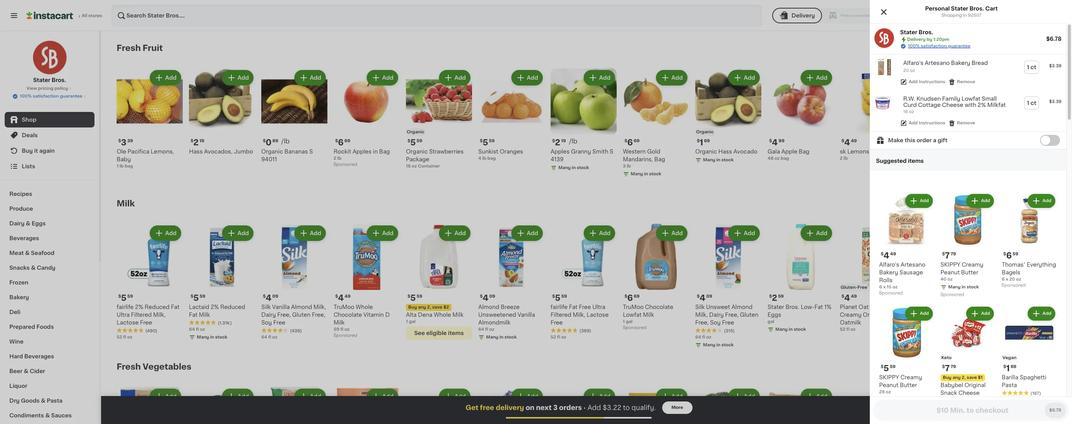 Task type: locate. For each thing, give the bounding box(es) containing it.
cheese inside babybel original snack cheese
[[959, 391, 980, 396]]

2 filtered from the left
[[551, 313, 572, 318]]

0 horizontal spatial /lb
[[282, 138, 290, 144]]

x inside alfaro's artesano bakery sausage rolls 6 x 15 oz
[[884, 285, 886, 290]]

0 vertical spatial any
[[418, 305, 426, 310]]

1 instructions from the top
[[919, 80, 946, 84]]

on
[[526, 405, 535, 411]]

$ 0 89
[[263, 139, 278, 147]]

2 horizontal spatial ultra
[[913, 313, 926, 318]]

2 gluten from the left
[[741, 313, 759, 318]]

oatmilk
[[841, 320, 862, 326]]

fairlife for fairlife 2% chocolate ultra filtered milk, lactose free
[[913, 305, 930, 310]]

view for 5
[[970, 46, 983, 51]]

lb down sunkist
[[483, 156, 487, 161]]

bag down sunkist
[[488, 156, 496, 161]]

product group
[[871, 54, 1067, 90], [871, 90, 1067, 132]]

many down the silk unsweet almond milk, dairy free, gluten free, soy free
[[704, 343, 716, 348]]

main content
[[101, 31, 1067, 425]]

7
[[946, 252, 951, 260], [946, 365, 951, 373]]

1 vertical spatial 100% satisfaction guarantee
[[20, 94, 82, 98]]

$ 5 59 up buy any 2, save $2
[[408, 294, 423, 302]]

100% satisfaction guarantee inside 100% satisfaction guarantee button
[[20, 94, 82, 98]]

1 hass from the left
[[189, 149, 203, 155]]

2 soy from the left
[[711, 320, 721, 326]]

2 reduced from the left
[[220, 305, 245, 310]]

0 vertical spatial ct
[[1031, 65, 1037, 70]]

2 instructions from the top
[[919, 121, 946, 125]]

1 fairlife from the left
[[117, 305, 134, 310]]

vegan inside the item carousel region
[[871, 286, 885, 290]]

0 vertical spatial 1 ct
[[1028, 65, 1037, 70]]

1 reduced from the left
[[145, 305, 170, 310]]

52 for fairlife 2% reduced fat ultra filtered milk, lactose free
[[117, 335, 122, 340]]

1 vertical spatial by
[[927, 37, 933, 42]]

alta
[[406, 313, 417, 318]]

avocados,
[[204, 149, 233, 155]]

52 fl oz down fairlife fat free ultra filtered milk, lactose free
[[551, 335, 567, 340]]

artesano down 100% satisfaction guarantee link
[[926, 60, 951, 66]]

& down produce
[[26, 221, 30, 226]]

2 more from the top
[[985, 201, 999, 207]]

fairlife for fairlife 2% reduced fat ultra filtered milk, lactose free
[[117, 305, 134, 310]]

s right smith
[[610, 149, 614, 155]]

1 horizontal spatial original
[[965, 383, 987, 388]]

2 ct from the top
[[1031, 100, 1037, 106]]

fat inside lactaid 2% reduced fat milk
[[189, 313, 198, 318]]

2 item carousel region from the top
[[117, 196, 1052, 353]]

1:20pm down cart
[[995, 12, 1017, 18]]

ultra inside fairlife fat free ultra filtered milk, lactose free
[[593, 305, 606, 310]]

6 inside alfaro's artesano bakery sausage rolls 6 x 15 oz
[[880, 285, 883, 290]]

skippy up '40'
[[941, 262, 961, 268]]

1 vertical spatial bakery
[[880, 270, 899, 276]]

1 vertical spatial save
[[968, 376, 978, 380]]

1 product group from the top
[[871, 54, 1067, 90]]

1 horizontal spatial lactose
[[587, 313, 609, 318]]

0 vertical spatial alfaro's
[[904, 60, 924, 66]]

ole
[[117, 149, 126, 155]]

2 trumoo from the left
[[623, 305, 644, 310]]

sausage
[[900, 270, 924, 276]]

20 down bagels
[[1010, 278, 1016, 282]]

2 fairlife from the left
[[551, 305, 568, 310]]

add instructions button for oz
[[901, 79, 946, 86]]

baby
[[117, 157, 131, 162]]

$ 5 59 up lactaid
[[191, 294, 206, 302]]

2 $ 7 79 from the top
[[943, 365, 957, 373]]

many down lemons, large
[[993, 167, 1005, 172]]

sponsored badge image for trumoo whole chocolate vitamin d milk
[[334, 334, 357, 338]]

organic for bananas
[[262, 149, 283, 155]]

1 horizontal spatial 20
[[1010, 278, 1016, 282]]

produce link
[[5, 202, 95, 216]]

1 horizontal spatial delivery by 1:20pm
[[959, 12, 1017, 18]]

sunkist
[[479, 149, 499, 155]]

1 ct for alfaro's artesano bakery bread
[[1028, 65, 1037, 70]]

$ 1 69 up organic hass avocado
[[697, 139, 711, 147]]

many
[[704, 158, 716, 162], [921, 164, 933, 169], [559, 166, 571, 170], [993, 167, 1005, 172], [631, 172, 644, 176], [949, 285, 961, 290], [776, 328, 788, 332], [197, 335, 209, 340], [486, 335, 499, 340], [704, 343, 716, 348]]

buy for 4
[[944, 376, 952, 380]]

stater inside stater bros. low-fat 1% eggs gal
[[768, 305, 785, 310]]

bag inside western gold mandarins, bag 3 lb
[[655, 157, 666, 162]]

1 79 from the top
[[951, 252, 957, 256]]

1 almond from the left
[[291, 305, 312, 310]]

1 ct button for alfaro's artesano bakery bread
[[1025, 61, 1039, 74]]

100% satisfaction guarantee up alfaro's artesano bakery bread button
[[909, 44, 971, 48]]

1 vertical spatial more
[[985, 201, 999, 207]]

peanut for skippy creamy peanut butter 40 oz
[[941, 270, 961, 276]]

$ 6 69
[[335, 139, 351, 147], [625, 139, 640, 147], [625, 294, 640, 302]]

2 unsweetened from the left
[[985, 313, 1023, 318]]

1 horizontal spatial s
[[610, 149, 614, 155]]

1 soy from the left
[[262, 320, 272, 326]]

instructions for curd
[[919, 121, 946, 125]]

$ 4 09 for silk vanilla almond milk, dairy free, gluten free, soy free
[[263, 294, 279, 302]]

silk vanilla almond milk, dairy free, gluten free, soy free
[[262, 305, 326, 326]]

1 filtered from the left
[[131, 313, 152, 318]]

1 vertical spatial pasta
[[47, 399, 63, 404]]

1:20pm up 100% satisfaction guarantee link
[[934, 37, 950, 42]]

2 silk from the left
[[696, 305, 705, 310]]

1 vertical spatial items
[[448, 331, 464, 336]]

lb down 'baby'
[[120, 164, 124, 169]]

$ 5 59 for organic strawberries package
[[408, 139, 423, 147]]

thomas'
[[1003, 262, 1026, 268]]

service type group
[[773, 8, 881, 23]]

silk inside the silk unsweet almond milk, dairy free, gluten free, soy free
[[696, 305, 705, 310]]

reduced up the (1.31k)
[[220, 305, 245, 310]]

2 horizontal spatial buy
[[944, 376, 952, 380]]

2 horizontal spatial lactose
[[913, 320, 935, 326]]

satisfaction inside button
[[33, 94, 59, 98]]

3 right the next
[[554, 405, 558, 411]]

1 horizontal spatial soy
[[711, 320, 721, 326]]

2, up babybel original snack cheese
[[963, 376, 966, 380]]

$ 4 09 up the almond breeze unsweetened vanilla almondmilk 64 fl oz
[[480, 294, 496, 302]]

eggs down produce link on the left of page
[[32, 221, 46, 226]]

buy left the it on the top left
[[22, 148, 33, 154]]

3 filtered from the left
[[927, 313, 948, 318]]

2 $3.39 from the top
[[1050, 100, 1062, 104]]

$ 6 69 for 4
[[625, 294, 640, 302]]

remove
[[958, 80, 976, 84], [958, 121, 976, 125]]

peanut inside skippy creamy peanut butter 40 oz
[[941, 270, 961, 276]]

chocolate for fairlife 2% chocolate ultra filtered milk, lactose free
[[941, 305, 969, 310]]

product group containing alfaro's artesano bakery bread
[[871, 54, 1067, 90]]

1 vertical spatial view more
[[970, 201, 999, 207]]

fruit
[[143, 44, 163, 52]]

1 gluten from the left
[[292, 313, 311, 318]]

almondmilk
[[479, 320, 511, 326], [985, 320, 1018, 326]]

2 breeze from the left
[[1008, 305, 1027, 310]]

0 vertical spatial view more button
[[967, 40, 1008, 56]]

52 down oatmilk
[[841, 328, 846, 332]]

instacart logo image
[[26, 11, 73, 20]]

2 remove from the top
[[958, 121, 976, 125]]

1 ct from the top
[[1031, 65, 1037, 70]]

add
[[165, 75, 177, 81], [238, 75, 249, 81], [310, 75, 321, 81], [382, 75, 394, 81], [455, 75, 466, 81], [527, 75, 539, 81], [600, 75, 611, 81], [672, 75, 683, 81], [744, 75, 756, 81], [817, 75, 828, 81], [889, 75, 901, 81], [962, 75, 973, 81], [909, 80, 918, 84], [909, 121, 918, 125], [921, 199, 930, 203], [982, 199, 991, 203], [1043, 199, 1052, 203], [165, 231, 177, 236], [238, 231, 249, 236], [310, 231, 321, 236], [382, 231, 394, 236], [455, 231, 466, 236], [527, 231, 539, 236], [600, 231, 611, 236], [672, 231, 683, 236], [744, 231, 756, 236], [817, 231, 828, 236], [889, 231, 901, 236], [962, 231, 973, 236], [1034, 231, 1045, 236], [921, 312, 930, 316], [982, 312, 991, 316], [1043, 312, 1052, 316], [165, 394, 177, 400], [238, 394, 249, 400], [310, 394, 321, 400], [382, 394, 394, 400], [455, 394, 466, 400], [527, 394, 539, 400], [600, 394, 611, 400], [672, 394, 683, 400], [744, 394, 756, 400], [817, 394, 828, 400], [889, 394, 901, 400], [962, 394, 973, 400], [1034, 394, 1045, 400], [588, 405, 601, 411]]

59 for organic strawberries package
[[417, 139, 423, 143]]

0 vertical spatial eggs
[[32, 221, 46, 226]]

2 gal from the left
[[626, 320, 633, 324]]

3 52 fl oz from the left
[[913, 335, 929, 340]]

16 down curd
[[904, 110, 909, 114]]

$ 5 59 for sunkist oranges
[[480, 139, 495, 147]]

many in stock down lemons, large
[[993, 167, 1024, 172]]

vegetables
[[143, 363, 192, 371]]

in left 92507
[[964, 13, 968, 18]]

trumoo
[[334, 305, 355, 310], [623, 305, 644, 310]]

2 52 fl oz from the left
[[551, 335, 567, 340]]

1 vertical spatial add instructions button
[[901, 120, 946, 127]]

save inside the item carousel region
[[433, 305, 443, 310]]

more
[[985, 46, 999, 51], [985, 201, 999, 207]]

0 horizontal spatial gluten
[[292, 313, 311, 318]]

1 vertical spatial 16
[[406, 164, 411, 169]]

more for 4
[[985, 46, 999, 51]]

1 vertical spatial vegan
[[1003, 356, 1017, 360]]

2 add instructions from the top
[[909, 121, 946, 125]]

1 horizontal spatial satisfaction
[[922, 44, 948, 48]]

52 fl oz down fairlife 2% chocolate ultra filtered milk, lactose free in the right bottom of the page
[[913, 335, 929, 340]]

1 more from the top
[[985, 46, 999, 51]]

oz inside skippy creamy peanut butter 28 oz
[[887, 390, 892, 395]]

organic inside "organic strawberries package 16 oz container"
[[406, 149, 428, 155]]

sauces
[[51, 413, 72, 419]]

2 $ 2 19 from the left
[[553, 139, 566, 147]]

69 for western gold mandarins, bag
[[634, 139, 640, 143]]

1 horizontal spatial buy
[[409, 305, 417, 310]]

4 up trumoo whole chocolate vitamin d milk 59 fl oz
[[338, 294, 344, 302]]

item carousel region
[[117, 40, 1052, 190], [117, 196, 1052, 353], [117, 360, 1052, 425]]

2 product group from the top
[[871, 90, 1067, 132]]

beverages down dairy & eggs
[[9, 236, 39, 241]]

many down 4139
[[559, 166, 571, 170]]

0 horizontal spatial lactose
[[117, 320, 139, 326]]

breeze inside almond breeze unsweetened vanilla almondmilk 96 fl oz
[[1008, 305, 1027, 310]]

0 horizontal spatial unsweetened
[[479, 313, 517, 318]]

1 vertical spatial artesano
[[901, 262, 926, 268]]

deli link
[[5, 305, 95, 320]]

filtered inside fairlife 2% chocolate ultra filtered milk, lactose free
[[927, 313, 948, 318]]

1 vertical spatial butter
[[901, 383, 918, 388]]

0 horizontal spatial dairy
[[9, 221, 24, 226]]

almond
[[291, 305, 312, 310], [479, 305, 500, 310], [732, 305, 753, 310], [985, 305, 1006, 310]]

gala apple bag 48 oz bag
[[768, 149, 810, 161]]

prepared
[[9, 325, 35, 330]]

snacks & candy
[[9, 265, 55, 271]]

organic for hass
[[696, 149, 718, 155]]

item carousel region containing fresh vegetables
[[117, 360, 1052, 425]]

oz inside the almond breeze unsweetened vanilla almondmilk 64 fl oz
[[490, 328, 495, 332]]

7 down keto
[[946, 365, 951, 373]]

deli
[[9, 310, 20, 315]]

oz inside thomas' everything bagels 6 x 20 oz
[[1017, 278, 1022, 282]]

& for beer
[[24, 369, 28, 374]]

2 horizontal spatial gal
[[768, 320, 775, 324]]

any up dena
[[418, 305, 426, 310]]

1 horizontal spatial bag
[[488, 156, 496, 161]]

1 inside trumoo  chocolate lowfat milk 1 gal
[[623, 320, 625, 324]]

1 gal from the left
[[409, 320, 416, 324]]

delivery inside button
[[792, 13, 816, 18]]

stater bros. up view pricing policy link
[[33, 77, 66, 83]]

79 for buy any 2, save $1
[[951, 365, 957, 369]]

2 up stater bros. low-fat 1% eggs gal
[[773, 294, 778, 302]]

1 horizontal spatial save
[[968, 376, 978, 380]]

milk, inside fairlife 2% reduced fat ultra filtered milk, lactose free
[[153, 313, 166, 318]]

1 silk from the left
[[262, 305, 271, 310]]

frozen link
[[5, 276, 95, 290]]

0 horizontal spatial satisfaction
[[33, 94, 59, 98]]

1 view more from the top
[[970, 46, 999, 51]]

stater down $ 2 59
[[768, 305, 785, 310]]

52 fl oz for fairlife 2% reduced fat ultra filtered milk, lactose free
[[117, 335, 132, 340]]

1 vertical spatial peanut
[[880, 383, 899, 388]]

sponsored badge image for alfaro's artesano bakery sausage rolls
[[880, 291, 903, 296]]

3 inside the get free delivery on next 3 orders • add $3.22 to qualify.
[[554, 405, 558, 411]]

unsweetened inside the almond breeze unsweetened vanilla almondmilk 64 fl oz
[[479, 313, 517, 318]]

bag inside "gala apple bag 48 oz bag"
[[781, 156, 790, 161]]

1 vertical spatial satisfaction
[[33, 94, 59, 98]]

stock down key limes, bag 1 lb
[[939, 164, 951, 169]]

59
[[417, 139, 423, 143], [489, 139, 495, 143], [1013, 252, 1019, 256], [127, 295, 133, 299], [200, 295, 206, 299], [417, 295, 423, 299], [562, 295, 567, 299], [779, 295, 784, 299], [334, 328, 340, 332], [891, 365, 896, 369]]

$ 4 09 up silk vanilla almond milk, dairy free, gluten free, soy free
[[263, 294, 279, 302]]

r.w. knudsen family lowfat small curd cottage cheese with 2% milkfat button
[[904, 96, 1007, 108]]

lb inside key limes, bag 1 lb
[[916, 156, 920, 161]]

20 right alfaro's artesano bakery bread icon
[[904, 68, 910, 73]]

candy
[[37, 265, 55, 271]]

milk inside trumoo whole chocolate vitamin d milk 59 fl oz
[[334, 320, 345, 326]]

dairy inside the silk unsweet almond milk, dairy free, gluten free, soy free
[[710, 313, 724, 318]]

ct for alfaro's artesano bakery bread
[[1031, 65, 1037, 70]]

100% down the view pricing policy
[[20, 94, 32, 98]]

4 for silk unsweet almond milk, dairy free, gluten free, soy free
[[700, 294, 706, 302]]

3 almond from the left
[[732, 305, 753, 310]]

None search field
[[111, 5, 763, 26]]

dairy inside dairy & eggs link
[[9, 221, 24, 226]]

almondmilk inside almond breeze unsweetened vanilla almondmilk 96 fl oz
[[985, 320, 1018, 326]]

49 for planet oat extra creamy original oatmilk
[[852, 295, 858, 299]]

1 horizontal spatial creamy
[[901, 375, 923, 381]]

breeze
[[501, 305, 520, 310], [1008, 305, 1027, 310]]

3 gal from the left
[[768, 320, 775, 324]]

3 $ 4 09 from the left
[[697, 294, 713, 302]]

2 vertical spatial view
[[970, 201, 983, 207]]

1 horizontal spatial 2,
[[963, 376, 966, 380]]

1 horizontal spatial /lb
[[570, 138, 578, 144]]

0 horizontal spatial 100% satisfaction guarantee
[[20, 94, 82, 98]]

1 inside key limes, bag 1 lb
[[913, 156, 915, 161]]

$ 5 59 up fairlife fat free ultra filtered milk, lactose free
[[553, 294, 567, 302]]

get free delivery on next 3 orders • add $3.22 to qualify.
[[466, 405, 656, 411]]

liquor
[[9, 384, 27, 389]]

product group containing 0
[[262, 68, 328, 163]]

1 horizontal spatial delivery
[[908, 37, 926, 42]]

small
[[983, 96, 998, 102]]

1 remove from the top
[[958, 80, 976, 84]]

add instructions up order
[[909, 121, 946, 125]]

1 vertical spatial original
[[965, 383, 987, 388]]

knudsen
[[917, 96, 942, 102]]

49 for key limes, bag
[[924, 139, 930, 143]]

52 down fairlife 2% chocolate ultra filtered milk, lactose free in the right bottom of the page
[[913, 335, 919, 340]]

1 1 ct button from the top
[[1025, 61, 1039, 74]]

butter inside skippy creamy peanut butter 40 oz
[[962, 270, 979, 276]]

4 up the silk unsweet almond milk, dairy free, gluten free, soy free
[[700, 294, 706, 302]]

2 horizontal spatial bag
[[781, 156, 790, 161]]

$ 7 79
[[943, 252, 957, 260], [943, 365, 957, 373]]

0 vertical spatial 2,
[[428, 305, 432, 310]]

52 fl oz
[[117, 335, 132, 340], [551, 335, 567, 340], [913, 335, 929, 340]]

1 horizontal spatial pasta
[[1003, 383, 1018, 388]]

1 unsweetened from the left
[[479, 313, 517, 318]]

gluten inside silk vanilla almond milk, dairy free, gluten free, soy free
[[292, 313, 311, 318]]

$ left 89
[[263, 139, 266, 143]]

1 view more button from the top
[[967, 40, 1008, 56]]

skippy inside skippy creamy peanut butter 28 oz
[[880, 375, 900, 381]]

& right beer
[[24, 369, 28, 374]]

1 vertical spatial add instructions
[[909, 121, 946, 125]]

59 inside $ 2 59
[[779, 295, 784, 299]]

gluten inside the silk unsweet almond milk, dairy free, gluten free, soy free
[[741, 313, 759, 318]]

soy for unsweet
[[711, 320, 721, 326]]

fl inside almond breeze unsweetened vanilla almondmilk 96 fl oz
[[992, 328, 995, 332]]

alfaro's artesano bakery bread image
[[875, 59, 892, 75]]

49
[[852, 139, 858, 143], [924, 139, 930, 143], [891, 252, 897, 256], [345, 295, 351, 299], [852, 295, 858, 299]]

1 horizontal spatial guarantee
[[949, 44, 971, 48]]

trumoo for 6
[[623, 305, 644, 310]]

52 for fairlife fat free ultra filtered milk, lactose free
[[551, 335, 557, 340]]

5 for organic strawberries package
[[411, 139, 416, 147]]

0 horizontal spatial vanilla
[[272, 305, 290, 310]]

item carousel region containing fresh fruit
[[117, 40, 1052, 190]]

59 for fairlife fat free ultra filtered milk, lactose free
[[562, 295, 567, 299]]

whole inside alta dena whole milk 1 gal
[[434, 313, 451, 318]]

/lb for 0
[[282, 138, 290, 144]]

52 fl oz down fairlife 2% reduced fat ultra filtered milk, lactose free
[[117, 335, 132, 340]]

chocolate for trumoo whole chocolate vitamin d milk 59 fl oz
[[334, 313, 362, 318]]

1 7 from the top
[[946, 252, 951, 260]]

bag inside "sunkist oranges 4 lb bag"
[[488, 156, 496, 161]]

1 add instructions button from the top
[[901, 79, 946, 86]]

save
[[433, 305, 443, 310], [968, 376, 978, 380]]

r.w. knudsen family lowfat small curd cottage cheese with 2% milkfat image
[[875, 95, 892, 111]]

remove down 'with'
[[958, 121, 976, 125]]

0 horizontal spatial hass
[[189, 149, 203, 155]]

1 horizontal spatial filtered
[[551, 313, 572, 318]]

0 vertical spatial 20
[[904, 68, 910, 73]]

cheese
[[943, 102, 964, 108], [959, 391, 980, 396]]

1
[[1028, 65, 1030, 70], [1028, 100, 1030, 106], [700, 139, 704, 147], [913, 156, 915, 161], [117, 164, 119, 169], [406, 320, 408, 324], [623, 320, 625, 324], [1007, 365, 1011, 373]]

1 horizontal spatial $ 2 19
[[553, 139, 566, 147]]

apples inside apples granny smith     s 4139
[[551, 149, 570, 155]]

1 horizontal spatial peanut
[[941, 270, 961, 276]]

$ 4 09 up unsweet
[[697, 294, 713, 302]]

2% inside fairlife 2% reduced fat ultra filtered milk, lactose free
[[135, 305, 143, 310]]

09 up silk vanilla almond milk, dairy free, gluten free, soy free
[[273, 295, 279, 299]]

save for 5
[[433, 305, 443, 310]]

0 vertical spatial add instructions
[[909, 80, 946, 84]]

$ down gluten-
[[842, 295, 845, 299]]

1 52 fl oz from the left
[[117, 335, 132, 340]]

$ 2 19
[[191, 139, 205, 147], [553, 139, 566, 147]]

bag down 'baby'
[[125, 164, 133, 169]]

1 s from the left
[[310, 149, 313, 155]]

$ 5 59 up skippy creamy peanut butter 28 oz
[[881, 365, 896, 373]]

15
[[887, 285, 892, 290]]

bag down apple
[[781, 156, 790, 161]]

original down extra
[[864, 313, 885, 318]]

0 vertical spatial 100%
[[909, 44, 921, 48]]

oz inside skippy creamy peanut butter 40 oz
[[948, 278, 953, 282]]

buy inside the item carousel region
[[409, 305, 417, 310]]

19 inside the $2.19 per pound element
[[562, 139, 566, 143]]

64 fl oz for lactaid 2% reduced fat milk
[[189, 328, 205, 332]]

bakery
[[952, 60, 971, 66], [880, 270, 899, 276], [9, 295, 29, 300]]

2 09 from the left
[[490, 295, 496, 299]]

1 /lb from the left
[[282, 138, 290, 144]]

remove button for bakery
[[949, 79, 976, 86]]

more button
[[663, 402, 693, 414]]

1 vertical spatial delivery by 1:20pm
[[908, 37, 950, 42]]

5 for sunkist oranges
[[483, 139, 489, 147]]

$ up "key" on the right top of page
[[915, 139, 917, 143]]

2 1 ct from the top
[[1028, 100, 1037, 106]]

1 horizontal spatial chocolate
[[646, 305, 674, 310]]

creamy for skippy creamy peanut butter 40 oz
[[963, 262, 984, 268]]

1 vertical spatial eggs
[[768, 313, 782, 318]]

$ up sunkist
[[480, 139, 483, 143]]

4 for silk vanilla almond milk, dairy free, gluten free, soy free
[[266, 294, 272, 302]]

1 horizontal spatial 3
[[554, 405, 558, 411]]

3 item carousel region from the top
[[117, 360, 1052, 425]]

gal for 6
[[626, 320, 633, 324]]

gal inside alta dena whole milk 1 gal
[[409, 320, 416, 324]]

2 remove button from the top
[[949, 120, 976, 127]]

key
[[913, 149, 924, 155]]

view pricing policy link
[[26, 86, 73, 92]]

2 view more button from the top
[[967, 196, 1008, 212]]

1 horizontal spatial 100%
[[909, 44, 921, 48]]

6 up trumoo  chocolate lowfat milk 1 gal
[[628, 294, 633, 302]]

1 vertical spatial 1:20pm
[[934, 37, 950, 42]]

soy for vanilla
[[262, 320, 272, 326]]

almond breeze unsweetened vanilla almondmilk 64 fl oz
[[479, 305, 535, 332]]

stater up pricing
[[33, 77, 50, 83]]

apple
[[782, 149, 798, 155]]

fat
[[171, 305, 180, 310], [569, 305, 578, 310], [815, 305, 824, 310], [189, 313, 198, 318]]

1 horizontal spatial 100% satisfaction guarantee
[[909, 44, 971, 48]]

0 horizontal spatial almondmilk
[[479, 320, 511, 326]]

beer
[[9, 369, 23, 374]]

almondmilk for almond breeze unsweetened vanilla almondmilk 96 fl oz
[[985, 320, 1018, 326]]

$ 4 49
[[842, 139, 858, 147], [915, 139, 930, 147], [881, 252, 897, 260], [335, 294, 351, 302], [842, 294, 858, 302]]

69 for rockit apples in bag
[[345, 139, 351, 143]]

2 fresh from the top
[[117, 363, 141, 371]]

2 apples from the left
[[551, 149, 570, 155]]

2 19 from the left
[[562, 139, 566, 143]]

lb down "key" on the right top of page
[[916, 156, 920, 161]]

add instructions for curd
[[909, 121, 946, 125]]

r.w. knudsen family lowfat small curd cottage cheese with 2% milkfat 16 oz
[[904, 96, 1007, 114]]

this
[[905, 138, 916, 143]]

$ 6 69 up western
[[625, 139, 640, 147]]

s inside apples granny smith     s 4139
[[610, 149, 614, 155]]

/lb inside $0.89 per pound element
[[282, 138, 290, 144]]

1 vertical spatial lowfat
[[623, 313, 642, 318]]

52 for fairlife 2% chocolate ultra filtered milk, lactose free
[[913, 335, 919, 340]]

1 horizontal spatial dairy
[[262, 313, 276, 318]]

1 horizontal spatial 19
[[562, 139, 566, 143]]

$ up package
[[408, 139, 411, 143]]

48
[[768, 156, 774, 161]]

52 fl oz for fairlife 2% chocolate ultra filtered milk, lactose free
[[913, 335, 929, 340]]

ultra for fairlife fat free ultra filtered milk, lactose free
[[593, 305, 606, 310]]

butter for skippy creamy peanut butter 28 oz
[[901, 383, 918, 388]]

ultra inside fairlife 2% chocolate ultra filtered milk, lactose free
[[913, 313, 926, 318]]

0 horizontal spatial vegan
[[871, 286, 885, 290]]

1 vertical spatial item carousel region
[[117, 196, 1052, 353]]

1 horizontal spatial alfaro's
[[904, 60, 924, 66]]

$ up 'thomas''
[[1004, 252, 1007, 256]]

butter inside skippy creamy peanut butter 28 oz
[[901, 383, 918, 388]]

hard
[[9, 354, 23, 360]]

delivery button
[[773, 8, 823, 23]]

0 vertical spatial save
[[433, 305, 443, 310]]

hass left avocado
[[719, 149, 733, 155]]

4 for almond breeze unsweetened vanilla almondmilk
[[483, 294, 489, 302]]

peanut up 28
[[880, 383, 899, 388]]

many in stock down the almond breeze unsweetened vanilla almondmilk 64 fl oz
[[486, 335, 517, 340]]

$ up fairlife fat free ultra filtered milk, lactose free
[[553, 295, 555, 299]]

1 vertical spatial remove button
[[949, 120, 976, 127]]

1 09 from the left
[[273, 295, 279, 299]]

sponsored badge image down rockit
[[334, 162, 357, 167]]

3 fairlife from the left
[[913, 305, 930, 310]]

1 horizontal spatial any
[[953, 376, 961, 380]]

$ 5 59 for buy any 2, save $2
[[408, 294, 423, 302]]

reduced for lactaid 2% reduced fat milk
[[220, 305, 245, 310]]

4 for alfaro's artesano bakery sausage rolls
[[884, 252, 890, 260]]

strawberries
[[429, 149, 464, 155]]

hard beverages link
[[5, 349, 95, 364]]

& right meat
[[25, 251, 30, 256]]

1 horizontal spatial apples
[[551, 149, 570, 155]]

0 vertical spatial artesano
[[926, 60, 951, 66]]

1 $ 7 79 from the top
[[943, 252, 957, 260]]

smith
[[593, 149, 609, 155]]

fairlife for fairlife fat free ultra filtered milk, lactose free
[[551, 305, 568, 310]]

any inside the item carousel region
[[418, 305, 426, 310]]

almond breeze unsweetened vanilla almondmilk 96 fl oz
[[985, 305, 1042, 332]]

in inside rockit apples in bag 2 lb
[[373, 149, 378, 155]]

guarantee up alfaro's artesano bakery bread button
[[949, 44, 971, 48]]

4 for key limes, bag
[[917, 139, 923, 147]]

delivery by 1:20pm link
[[947, 11, 1017, 20]]

1 vertical spatial skippy
[[880, 375, 900, 381]]

1 almondmilk from the left
[[479, 320, 511, 326]]

1 trumoo from the left
[[334, 305, 355, 310]]

1 $ 4 09 from the left
[[263, 294, 279, 302]]

& inside 'link'
[[45, 413, 50, 419]]

stater bros. image
[[875, 28, 895, 48]]

gluten-free vegan
[[841, 286, 885, 290]]

bros. up 92507
[[970, 6, 985, 11]]

sk lemons 2 lb
[[841, 149, 870, 161]]

0 horizontal spatial reduced
[[145, 305, 170, 310]]

$ 5 59 for fairlife fat free ultra filtered milk, lactose free
[[553, 294, 567, 302]]

instructions up knudsen
[[919, 80, 946, 84]]

0 horizontal spatial filtered
[[131, 313, 152, 318]]

2, for 7
[[963, 376, 966, 380]]

snacks
[[9, 265, 30, 271]]

many in stock down the (1.31k)
[[197, 335, 228, 340]]

1 vertical spatial $ 1 69
[[1004, 365, 1017, 373]]

1 fresh from the top
[[117, 44, 141, 52]]

59 inside '$ 6 59'
[[1013, 252, 1019, 256]]

sponsored badge image for trumoo  chocolate lowfat milk
[[623, 326, 647, 330]]

1 remove button from the top
[[949, 79, 976, 86]]

$3.39 for alfaro's artesano bakery bread
[[1050, 64, 1062, 68]]

trumoo inside trumoo whole chocolate vitamin d milk 59 fl oz
[[334, 305, 355, 310]]

0 vertical spatial items
[[909, 158, 924, 164]]

bagels
[[1003, 270, 1021, 276]]

artesano for bread
[[926, 60, 951, 66]]

alfaro's inside alfaro's artesano bakery bread 20 oz
[[904, 60, 924, 66]]

7 for buy any 2, save $1
[[946, 365, 951, 373]]

$ 4 49 for alfaro's artesano bakery sausage rolls
[[881, 252, 897, 260]]

alfaro's
[[904, 60, 924, 66], [880, 262, 900, 268]]

& left sauces
[[45, 413, 50, 419]]

2 almondmilk from the left
[[985, 320, 1018, 326]]

1 horizontal spatial silk
[[696, 305, 705, 310]]

2 /lb from the left
[[570, 138, 578, 144]]

add instructions up knudsen
[[909, 80, 946, 84]]

organic inside organic bananas        s 94011
[[262, 149, 283, 155]]

1 add instructions from the top
[[909, 80, 946, 84]]

4 almond from the left
[[985, 305, 1006, 310]]

treatment tracker modal dialog
[[101, 397, 1067, 425]]

breeze inside the almond breeze unsweetened vanilla almondmilk 64 fl oz
[[501, 305, 520, 310]]

$0.89 per pound element
[[262, 138, 328, 148]]

delivery by 1:20pm down cart
[[959, 12, 1017, 18]]

4 left '99'
[[773, 139, 778, 147]]

1 ct button for r.w. knudsen family lowfat small curd cottage cheese with 2% milkfat
[[1025, 97, 1039, 109]]

almondmilk for almond breeze unsweetened vanilla almondmilk 64 fl oz
[[479, 320, 511, 326]]

lactose inside fairlife 2% reduced fat ultra filtered milk, lactose free
[[117, 320, 139, 326]]

instructions up the a
[[919, 121, 946, 125]]

chocolate inside trumoo whole chocolate vitamin d milk 59 fl oz
[[334, 313, 362, 318]]

1 1 ct from the top
[[1028, 65, 1037, 70]]

100% right stater bros. image
[[909, 44, 921, 48]]

ultra inside fairlife 2% reduced fat ultra filtered milk, lactose free
[[117, 313, 130, 318]]

$ 4 49 up trumoo whole chocolate vitamin d milk 59 fl oz
[[335, 294, 351, 302]]

vegan up barilla
[[1003, 356, 1017, 360]]

add instructions for oz
[[909, 80, 946, 84]]

1 vertical spatial view
[[26, 86, 37, 91]]

by inside the delivery by 1:20pm link
[[986, 12, 993, 18]]

1 horizontal spatial x
[[1007, 278, 1009, 282]]

0 horizontal spatial bag
[[125, 164, 133, 169]]

2 horizontal spatial fairlife
[[913, 305, 930, 310]]

0 vertical spatial 79
[[951, 252, 957, 256]]

2 1 ct button from the top
[[1025, 97, 1039, 109]]

product group
[[117, 68, 183, 170], [189, 68, 255, 156], [262, 68, 328, 163], [334, 68, 400, 169], [406, 68, 472, 170], [479, 68, 545, 162], [551, 68, 617, 173], [623, 68, 690, 179], [696, 68, 762, 165], [768, 68, 834, 162], [841, 68, 907, 162], [913, 68, 979, 171], [985, 68, 1052, 174], [880, 193, 935, 298], [941, 193, 996, 299], [1003, 193, 1058, 290], [117, 224, 183, 341], [189, 224, 255, 342], [262, 224, 328, 341], [334, 224, 400, 340], [406, 224, 472, 340], [479, 224, 545, 342], [551, 224, 617, 341], [623, 224, 690, 332], [696, 224, 762, 350], [768, 224, 834, 335], [841, 224, 907, 333], [913, 224, 979, 348], [985, 224, 1052, 333], [880, 306, 935, 412], [941, 306, 996, 425], [1003, 306, 1058, 413], [117, 388, 183, 425], [189, 388, 255, 425], [262, 388, 328, 425], [334, 388, 400, 425], [406, 388, 472, 425], [479, 388, 545, 425], [551, 388, 617, 425], [623, 388, 690, 425], [696, 388, 762, 425], [768, 388, 834, 425], [841, 388, 907, 425], [913, 388, 979, 425], [985, 388, 1052, 425]]

gala
[[768, 149, 781, 155]]

container
[[418, 164, 440, 169]]

2 7 from the top
[[946, 365, 951, 373]]

2 s from the left
[[610, 149, 614, 155]]

filtered inside fairlife fat free ultra filtered milk, lactose free
[[551, 313, 572, 318]]

free inside silk vanilla almond milk, dairy free, gluten free, soy free
[[273, 320, 286, 326]]

&
[[26, 221, 30, 226], [25, 251, 30, 256], [31, 265, 36, 271], [24, 369, 28, 374], [41, 399, 45, 404], [45, 413, 50, 419]]

item carousel region containing milk
[[117, 196, 1052, 353]]

$3.39 for r.w. knudsen family lowfat small curd cottage cheese with 2% milkfat
[[1050, 100, 1062, 104]]

0 horizontal spatial soy
[[262, 320, 272, 326]]

original inside planet oat extra creamy original oatmilk 52 fl oz
[[864, 313, 885, 318]]

oz
[[911, 68, 916, 73], [910, 110, 915, 114], [775, 156, 780, 161], [412, 164, 417, 169], [948, 278, 953, 282], [1017, 278, 1022, 282], [893, 285, 898, 290], [200, 328, 205, 332], [345, 328, 350, 332], [490, 328, 495, 332], [851, 328, 856, 332], [996, 328, 1001, 332], [127, 335, 132, 340], [272, 335, 278, 340], [562, 335, 567, 340], [707, 335, 712, 340], [924, 335, 929, 340], [887, 390, 892, 395]]

09 for silk unsweet almond milk, dairy free, gluten free, soy free
[[707, 295, 713, 299]]

view
[[970, 46, 983, 51], [26, 86, 37, 91], [970, 201, 983, 207]]

1 breeze from the left
[[501, 305, 520, 310]]

2, inside the item carousel region
[[428, 305, 432, 310]]

view more button for 4
[[967, 40, 1008, 56]]

filtered
[[131, 313, 152, 318], [551, 313, 572, 318], [927, 313, 948, 318]]

6 down bagels
[[1003, 278, 1006, 282]]

stock down organic hass avocado
[[722, 158, 734, 162]]

rockit apples in bag 2 lb
[[334, 149, 390, 161]]

2 $ 4 09 from the left
[[480, 294, 496, 302]]

1 item carousel region from the top
[[117, 40, 1052, 190]]

gluten for vanilla
[[292, 313, 311, 318]]

6
[[338, 139, 344, 147], [628, 139, 633, 147], [1007, 252, 1013, 260], [1003, 278, 1006, 282], [880, 285, 883, 290], [628, 294, 633, 302]]

cheese inside r.w. knudsen family lowfat small curd cottage cheese with 2% milkfat 16 oz
[[943, 102, 964, 108]]

$ 1 69
[[697, 139, 711, 147], [1004, 365, 1017, 373]]

3 left 39
[[121, 139, 127, 147]]

2 almond from the left
[[479, 305, 500, 310]]

alfaro's inside alfaro's artesano bakery sausage rolls 6 x 15 oz
[[880, 262, 900, 268]]

2 add instructions button from the top
[[901, 120, 946, 127]]

$ 6 69 up trumoo  chocolate lowfat milk 1 gal
[[625, 294, 640, 302]]

$ inside $ 0 89
[[263, 139, 266, 143]]

sponsored badge image
[[334, 162, 357, 167], [1003, 284, 1026, 288], [880, 291, 903, 296], [941, 293, 965, 297], [623, 326, 647, 330], [334, 334, 357, 338], [913, 341, 937, 346]]

1 apples from the left
[[353, 149, 372, 155]]

bananas
[[285, 149, 308, 155]]

79 up skippy creamy peanut butter 40 oz
[[951, 252, 957, 256]]

6 for trumoo  chocolate lowfat milk
[[628, 294, 633, 302]]

$ 4 49 up "key" on the right top of page
[[915, 139, 930, 147]]

1 horizontal spatial items
[[909, 158, 924, 164]]

1 vertical spatial alfaro's
[[880, 262, 900, 268]]

2 view more from the top
[[970, 201, 999, 207]]

3 09 from the left
[[707, 295, 713, 299]]

add instructions button up knudsen
[[901, 79, 946, 86]]

1 $3.39 from the top
[[1050, 64, 1062, 68]]

2 79 from the top
[[951, 365, 957, 369]]

1 $ 2 19 from the left
[[191, 139, 205, 147]]

59 for fairlife 2% reduced fat ultra filtered milk, lactose free
[[127, 295, 133, 299]]

0 vertical spatial 7
[[946, 252, 951, 260]]

0 horizontal spatial 09
[[273, 295, 279, 299]]

stater bros. logo image
[[32, 40, 67, 75]]

skippy up 28
[[880, 375, 900, 381]]

2,
[[428, 305, 432, 310], [963, 376, 966, 380]]

1 vertical spatial creamy
[[841, 313, 862, 318]]

personal stater bros. cart shopping in 92507
[[926, 6, 999, 18]]

bag inside rockit apples in bag 2 lb
[[379, 149, 390, 155]]

alfaro's down 100% satisfaction guarantee link
[[904, 60, 924, 66]]

lactose inside fairlife 2% chocolate ultra filtered milk, lactose free
[[913, 320, 935, 326]]

2 inside sk lemons 2 lb
[[841, 156, 843, 161]]



Task type: describe. For each thing, give the bounding box(es) containing it.
stores
[[88, 14, 102, 18]]

more
[[672, 406, 684, 410]]

$ 5 59 for lactaid 2% reduced fat milk
[[191, 294, 206, 302]]

$ inside $ 2 59
[[770, 295, 773, 299]]

$ 4 49 for key limes, bag
[[915, 139, 930, 147]]

many down stater bros. low-fat 1% eggs gal
[[776, 328, 788, 332]]

$2
[[444, 305, 449, 310]]

2% inside r.w. knudsen family lowfat small curd cottage cheese with 2% milkfat 16 oz
[[978, 102, 987, 108]]

many in stock down skippy creamy peanut butter 40 oz
[[949, 285, 980, 290]]

$ up organic hass avocado
[[697, 139, 700, 143]]

beverages link
[[5, 231, 95, 246]]

product group containing r.w. knudsen family lowfat small curd cottage cheese with 2% milkfat
[[871, 90, 1067, 132]]

stock down skippy creamy peanut butter 40 oz
[[967, 285, 980, 290]]

silk for silk vanilla almond milk, dairy free, gluten free, soy free
[[262, 305, 271, 310]]

many down 'mandarins,'
[[631, 172, 644, 176]]

1 inside ole pacifica lemons, baby 1 lb bag
[[117, 164, 119, 169]]

milk, inside silk vanilla almond milk, dairy free, gluten free, soy free
[[314, 305, 326, 310]]

$ up 28
[[881, 365, 884, 369]]

planet oat extra creamy original oatmilk 52 fl oz
[[841, 305, 885, 332]]

2 inside rockit apples in bag 2 lb
[[334, 156, 337, 161]]

stock down the (1.31k)
[[215, 335, 228, 340]]

key limes, bag 1 lb
[[913, 149, 955, 161]]

$ up '40'
[[943, 252, 946, 256]]

20 inside thomas' everything bagels 6 x 20 oz
[[1010, 278, 1016, 282]]

$ up rockit
[[335, 139, 338, 143]]

fat for lactaid 2% reduced fat milk
[[189, 313, 198, 318]]

fairlife fat free ultra filtered milk, lactose free
[[551, 305, 609, 326]]

09 for silk vanilla almond milk, dairy free, gluten free, soy free
[[273, 295, 279, 299]]

see eligible items button
[[406, 327, 472, 340]]

hard beverages
[[9, 354, 54, 360]]

many in stock down (315)
[[704, 343, 734, 348]]

product group containing 3
[[117, 68, 183, 170]]

1 vertical spatial stater bros.
[[33, 77, 66, 83]]

bread
[[972, 60, 989, 66]]

remove for lowfat
[[958, 121, 976, 125]]

bros. inside stater bros. low-fat 1% eggs gal
[[786, 305, 800, 310]]

28
[[880, 390, 886, 395]]

eligible
[[427, 331, 447, 336]]

64 inside the almond breeze unsweetened vanilla almondmilk 64 fl oz
[[479, 328, 485, 332]]

oat
[[859, 305, 869, 310]]

0 horizontal spatial buy
[[22, 148, 33, 154]]

view more for 4
[[970, 46, 999, 51]]

milk, inside fairlife 2% chocolate ultra filtered milk, lactose free
[[949, 313, 962, 318]]

5 for buy any 2, save $2
[[411, 294, 416, 302]]

lemons, large
[[985, 152, 1026, 158]]

0 horizontal spatial 1:20pm
[[934, 37, 950, 42]]

remove for bread
[[958, 80, 976, 84]]

liquor link
[[5, 379, 95, 394]]

$ up fairlife 2% reduced fat ultra filtered milk, lactose free
[[118, 295, 121, 299]]

produce
[[9, 206, 33, 212]]

original inside babybel original snack cheese
[[965, 383, 987, 388]]

bros. up policy
[[52, 77, 66, 83]]

0 vertical spatial stater bros.
[[901, 30, 934, 35]]

•
[[584, 405, 586, 411]]

$ 5 59 for skippy creamy peanut butter
[[881, 365, 896, 373]]

bros. up 100% satisfaction guarantee link
[[919, 30, 934, 35]]

dairy & eggs link
[[5, 216, 95, 231]]

many in stock down western gold mandarins, bag 3 lb
[[631, 172, 662, 176]]

$ 7 79 for buy any 2, save $1
[[943, 365, 957, 373]]

rolls
[[880, 278, 893, 283]]

5 for fairlife 2% reduced fat ultra filtered milk, lactose free
[[121, 294, 127, 302]]

vanilla inside silk vanilla almond milk, dairy free, gluten free, soy free
[[272, 305, 290, 310]]

64 for lactaid 2% reduced fat milk
[[189, 328, 195, 332]]

buy it again link
[[5, 143, 95, 159]]

0
[[266, 139, 272, 147]]

almond inside almond breeze unsweetened vanilla almondmilk 96 fl oz
[[985, 305, 1006, 310]]

free
[[480, 405, 495, 411]]

many down key limes, bag 1 lb
[[921, 164, 933, 169]]

bakery for sausage
[[880, 270, 899, 276]]

thomas' everything bagels 6 x 20 oz
[[1003, 262, 1057, 282]]

$ inside '$ 6 59'
[[1004, 252, 1007, 256]]

stater right stater bros. image
[[901, 30, 918, 35]]

$ up rolls
[[881, 252, 884, 256]]

5 for skippy creamy peanut butter
[[884, 365, 890, 373]]

$ 4 49 for trumoo whole chocolate vitamin d milk
[[335, 294, 351, 302]]

whole inside trumoo whole chocolate vitamin d milk 59 fl oz
[[356, 305, 373, 310]]

view pricing policy
[[26, 86, 68, 91]]

in down western gold mandarins, bag 3 lb
[[645, 172, 649, 176]]

gal for buy any 2, save $2
[[409, 320, 416, 324]]

sponsored badge image for rockit apples in bag
[[334, 162, 357, 167]]

breeze for almond breeze unsweetened vanilla almondmilk 64 fl oz
[[501, 305, 520, 310]]

silk for silk unsweet almond milk, dairy free, gluten free, soy free
[[696, 305, 705, 310]]

0 vertical spatial delivery by 1:20pm
[[959, 12, 1017, 18]]

in down organic hass avocado
[[717, 158, 721, 162]]

52 inside planet oat extra creamy original oatmilk 52 fl oz
[[841, 328, 846, 332]]

in inside personal stater bros. cart shopping in 92507
[[964, 13, 968, 18]]

$ inside $ 3 39
[[118, 139, 121, 143]]

stock down (315)
[[722, 343, 734, 348]]

oz inside almond breeze unsweetened vanilla almondmilk 96 fl oz
[[996, 328, 1001, 332]]

peanut for skippy creamy peanut butter 28 oz
[[880, 383, 899, 388]]

granny
[[571, 149, 592, 155]]

stater bros. low-fat 1% eggs gal
[[768, 305, 832, 324]]

1 horizontal spatial vegan
[[1003, 356, 1017, 360]]

$ up lactaid
[[191, 295, 194, 299]]

ultra for fairlife 2% chocolate ultra filtered milk, lactose free
[[913, 313, 926, 318]]

1 inside alta dena whole milk 1 gal
[[406, 320, 408, 324]]

2 horizontal spatial delivery
[[959, 12, 984, 18]]

skippy for skippy creamy peanut butter 28 oz
[[880, 375, 900, 381]]

in down key limes, bag 1 lb
[[934, 164, 938, 169]]

oranges
[[500, 149, 524, 155]]

$ up the almond breeze unsweetened vanilla almondmilk 64 fl oz
[[480, 295, 483, 299]]

0 vertical spatial beverages
[[9, 236, 39, 241]]

59 for sunkist oranges
[[489, 139, 495, 143]]

vanilla for almond breeze unsweetened vanilla almondmilk 96 fl oz
[[1025, 313, 1042, 318]]

4 for trumoo whole chocolate vitamin d milk
[[338, 294, 344, 302]]

guarantee inside button
[[60, 94, 82, 98]]

in down lactaid 2% reduced fat milk
[[210, 335, 214, 340]]

1 vertical spatial beverages
[[24, 354, 54, 360]]

99
[[779, 139, 785, 143]]

almond inside silk vanilla almond milk, dairy free, gluten free, soy free
[[291, 305, 312, 310]]

remove button for family
[[949, 120, 976, 127]]

$ up the hass avocados, jumbo at the left of page
[[191, 139, 194, 143]]

oz inside r.w. knudsen family lowfat small curd cottage cheese with 2% milkfat 16 oz
[[910, 110, 915, 114]]

lb inside sk lemons 2 lb
[[844, 156, 848, 161]]

artesano for sausage
[[901, 262, 926, 268]]

avocado
[[734, 149, 758, 155]]

stock down apples granny smith     s 4139
[[577, 166, 590, 170]]

in down the almond breeze unsweetened vanilla almondmilk 64 fl oz
[[500, 335, 504, 340]]

free inside fairlife 2% reduced fat ultra filtered milk, lactose free
[[140, 320, 152, 326]]

fl inside trumoo whole chocolate vitamin d milk 59 fl oz
[[341, 328, 344, 332]]

oz inside "organic strawberries package 16 oz container"
[[412, 164, 417, 169]]

0 vertical spatial satisfaction
[[922, 44, 948, 48]]

r.w.
[[904, 96, 916, 102]]

milk, inside fairlife fat free ultra filtered milk, lactose free
[[573, 313, 586, 318]]

in down stater bros. low-fat 1% eggs gal
[[789, 328, 793, 332]]

to
[[623, 405, 630, 411]]

6 for western gold mandarins, bag
[[628, 139, 633, 147]]

creamy inside planet oat extra creamy original oatmilk 52 fl oz
[[841, 313, 862, 318]]

sponsored badge image for thomas' everything bagels
[[1003, 284, 1026, 288]]

butter for skippy creamy peanut butter 40 oz
[[962, 270, 979, 276]]

59 for lactaid 2% reduced fat milk
[[200, 295, 206, 299]]

mandarins,
[[623, 157, 654, 162]]

many down skippy creamy peanut butter 40 oz
[[949, 285, 961, 290]]

babybel
[[941, 383, 964, 388]]

fat inside fairlife fat free ultra filtered milk, lactose free
[[569, 305, 578, 310]]

20 inside alfaro's artesano bakery bread 20 oz
[[904, 68, 910, 73]]

reduced for fairlife 2% reduced fat ultra filtered milk, lactose free
[[145, 305, 170, 310]]

fl inside planet oat extra creamy original oatmilk 52 fl oz
[[847, 328, 850, 332]]

fresh fruit
[[117, 44, 163, 52]]

2% for lactaid 2% reduced fat milk
[[211, 305, 219, 310]]

dry goods & pasta link
[[5, 394, 95, 409]]

fat for stater bros. low-fat 1% eggs gal
[[815, 305, 824, 310]]

$ up western
[[625, 139, 628, 143]]

sk
[[841, 149, 847, 155]]

almond inside the silk unsweet almond milk, dairy free, gluten free, soy free
[[732, 305, 753, 310]]

& for dairy
[[26, 221, 30, 226]]

gal inside stater bros. low-fat 1% eggs gal
[[768, 320, 775, 324]]

milk inside trumoo  chocolate lowfat milk 1 gal
[[643, 313, 655, 318]]

stater bros. link
[[32, 40, 67, 84]]

$ up silk vanilla almond milk, dairy free, gluten free, soy free
[[263, 295, 266, 299]]

oz inside alfaro's artesano bakery bread 20 oz
[[911, 68, 916, 73]]

4 for gala apple bag
[[773, 139, 778, 147]]

save for 7
[[968, 376, 978, 380]]

alfaro's artesano bakery bread button
[[904, 60, 989, 66]]

pasta inside "barilla spaghetti pasta"
[[1003, 383, 1018, 388]]

x inside thomas' everything bagels 6 x 20 oz
[[1007, 278, 1009, 282]]

2% for fairlife 2% chocolate ultra filtered milk, lactose free
[[931, 305, 940, 310]]

stock down stater bros. low-fat 1% eggs gal
[[794, 328, 807, 332]]

59 for buy any 2, save $2
[[417, 295, 423, 299]]

breeze for almond breeze unsweetened vanilla almondmilk 96 fl oz
[[1008, 305, 1027, 310]]

frozen
[[9, 280, 28, 286]]

$ inside "$ 4 99"
[[770, 139, 773, 143]]

sponsored badge image for skippy creamy peanut butter
[[941, 293, 965, 297]]

stock down the almond breeze unsweetened vanilla almondmilk 64 fl oz
[[505, 335, 517, 340]]

$ up 4139
[[553, 139, 555, 143]]

1 19 from the left
[[200, 139, 205, 143]]

2 vertical spatial bakery
[[9, 295, 29, 300]]

lb inside rockit apples in bag 2 lb
[[338, 156, 342, 161]]

94011
[[262, 157, 277, 162]]

7 for skippy creamy peanut butter
[[946, 252, 951, 260]]

add inside the get free delivery on next 3 orders • add $3.22 to qualify.
[[588, 405, 601, 411]]

s inside organic bananas        s 94011
[[310, 149, 313, 155]]

stock down large
[[1012, 167, 1024, 172]]

lb inside ole pacifica lemons, baby 1 lb bag
[[120, 164, 124, 169]]

many in stock down apples granny smith     s 4139
[[559, 166, 590, 170]]

lactose for fairlife 2% chocolate ultra filtered milk, lactose free
[[913, 320, 935, 326]]

filtered inside fairlife 2% reduced fat ultra filtered milk, lactose free
[[131, 313, 152, 318]]

4 inside "sunkist oranges 4 lb bag"
[[479, 156, 482, 161]]

6 for thomas' everything bagels
[[1007, 252, 1013, 260]]

gluten-
[[841, 286, 858, 290]]

view more button for 2
[[967, 196, 1008, 212]]

$ up trumoo  chocolate lowfat milk 1 gal
[[625, 295, 628, 299]]

lactose for fairlife fat free ultra filtered milk, lactose free
[[587, 313, 609, 318]]

creamy for skippy creamy peanut butter 28 oz
[[901, 375, 923, 381]]

see eligible items
[[415, 331, 464, 336]]

1 horizontal spatial 1:20pm
[[995, 12, 1017, 18]]

unsweetened for almond breeze unsweetened vanilla almondmilk 96 fl oz
[[985, 313, 1023, 318]]

lemons
[[848, 149, 870, 155]]

stock down western gold mandarins, bag 3 lb
[[650, 172, 662, 176]]

in down skippy creamy peanut butter 40 oz
[[962, 285, 966, 290]]

bag inside key limes, bag 1 lb
[[944, 149, 955, 155]]

fresh vegetables
[[117, 363, 192, 371]]

$ up alta
[[408, 295, 411, 299]]

cart
[[986, 6, 999, 11]]

6 for rockit apples in bag
[[338, 139, 344, 147]]

milk, inside the silk unsweet almond milk, dairy free, gluten free, soy free
[[696, 313, 708, 318]]

$ 2 19 inside the $2.19 per pound element
[[553, 139, 566, 147]]

0 horizontal spatial pasta
[[47, 399, 63, 404]]

69 for trumoo  chocolate lowfat milk
[[634, 295, 640, 299]]

in down lemons, large
[[1007, 167, 1011, 172]]

barilla spaghetti pasta
[[1003, 375, 1047, 388]]

bros. inside personal stater bros. cart shopping in 92507
[[970, 6, 985, 11]]

$ 6 69 up rockit
[[335, 139, 351, 147]]

bag inside ole pacifica lemons, baby 1 lb bag
[[125, 164, 133, 169]]

$ 5 59 for fairlife 2% reduced fat ultra filtered milk, lactose free
[[118, 294, 133, 302]]

pacifica
[[128, 149, 149, 155]]

order
[[917, 138, 932, 143]]

free inside the silk unsweet almond milk, dairy free, gluten free, soy free
[[723, 320, 735, 326]]

buy any 2, save $2
[[409, 305, 449, 310]]

lists link
[[5, 159, 95, 174]]

3 inside western gold mandarins, bag 3 lb
[[623, 164, 626, 169]]

next
[[536, 405, 552, 411]]

again
[[39, 148, 55, 154]]

free inside fairlife 2% chocolate ultra filtered milk, lactose free
[[936, 320, 948, 326]]

$ down keto
[[943, 365, 946, 369]]

in down apples granny smith     s 4139
[[572, 166, 576, 170]]

1 horizontal spatial lemons,
[[985, 152, 1009, 158]]

policy
[[55, 86, 68, 91]]

89
[[273, 139, 278, 143]]

keto
[[942, 356, 952, 360]]

many down the almond breeze unsweetened vanilla almondmilk 64 fl oz
[[486, 335, 499, 340]]

64 for silk unsweet almond milk, dairy free, gluten free, soy free
[[696, 335, 702, 340]]

organic hass avocado
[[696, 149, 758, 155]]

western
[[623, 149, 646, 155]]

almond inside the almond breeze unsweetened vanilla almondmilk 64 fl oz
[[479, 305, 500, 310]]

rockit
[[334, 149, 351, 155]]

view inside view pricing policy link
[[26, 86, 37, 91]]

$ 3 39
[[118, 139, 133, 147]]

milk inside lactaid 2% reduced fat milk
[[199, 313, 210, 318]]

$ 6 59
[[1004, 252, 1019, 260]]

gold
[[648, 149, 661, 155]]

in down the silk unsweet almond milk, dairy free, gluten free, soy free
[[717, 343, 721, 348]]

many in stock inside product group
[[993, 167, 1024, 172]]

$ 1 69 for barilla
[[1004, 365, 1017, 373]]

recipes link
[[5, 187, 95, 202]]

shop link
[[5, 112, 95, 128]]

cottage
[[919, 102, 941, 108]]

goods
[[21, 399, 40, 404]]

fresh for fresh vegetables
[[117, 363, 141, 371]]

$2.19 per pound element
[[551, 138, 617, 148]]

lb inside "sunkist oranges 4 lb bag"
[[483, 156, 487, 161]]

instructions for oz
[[919, 80, 946, 84]]

organic for strawberries
[[406, 149, 428, 155]]

oz inside "gala apple bag 48 oz bag"
[[775, 156, 780, 161]]

organic bananas        s 94011
[[262, 149, 313, 162]]

0 vertical spatial guarantee
[[949, 44, 971, 48]]

any for 7
[[953, 376, 961, 380]]

sponsored badge image for fairlife 2% chocolate ultra filtered milk, lactose free
[[913, 341, 937, 346]]

1%
[[825, 305, 832, 310]]

$ up trumoo whole chocolate vitamin d milk 59 fl oz
[[335, 295, 338, 299]]

many in stock down stater bros. low-fat 1% eggs gal
[[776, 328, 807, 332]]

& for snacks
[[31, 265, 36, 271]]

lemons, inside ole pacifica lemons, baby 1 lb bag
[[151, 149, 174, 155]]

jumbo
[[234, 149, 253, 155]]

2 up 4139
[[555, 139, 561, 147]]

buy for 5
[[409, 305, 417, 310]]

milkfat
[[988, 102, 1007, 108]]

oz inside planet oat extra creamy original oatmilk 52 fl oz
[[851, 328, 856, 332]]

items inside button
[[448, 331, 464, 336]]

lb inside western gold mandarins, bag 3 lb
[[627, 164, 631, 169]]

2 up the hass avocados, jumbo at the left of page
[[194, 139, 199, 147]]

many down lactaid 2% reduced fat milk
[[197, 335, 209, 340]]

lowfat inside trumoo  chocolate lowfat milk 1 gal
[[623, 313, 642, 318]]

curd
[[904, 102, 918, 108]]

main content containing fresh fruit
[[101, 31, 1067, 425]]

$ up the silk unsweet almond milk, dairy free, gluten free, soy free
[[697, 295, 700, 299]]

(369)
[[580, 329, 592, 334]]

100% inside button
[[20, 94, 32, 98]]

unsweetened for almond breeze unsweetened vanilla almondmilk 64 fl oz
[[479, 313, 517, 318]]

ole pacifica lemons, baby 1 lb bag
[[117, 149, 174, 169]]

filtered for fairlife fat free ultra filtered milk, lactose free
[[551, 313, 572, 318]]

lactaid 2% reduced fat milk
[[189, 305, 245, 318]]

dairy for silk vanilla almond milk, dairy free, gluten free, soy free
[[262, 313, 276, 318]]

oz inside alfaro's artesano bakery sausage rolls 6 x 15 oz
[[893, 285, 898, 290]]

16 inside r.w. knudsen family lowfat small curd cottage cheese with 2% milkfat 16 oz
[[904, 110, 909, 114]]

qualify.
[[632, 405, 656, 411]]

make
[[889, 138, 904, 143]]

6 inside thomas' everything bagels 6 x 20 oz
[[1003, 278, 1006, 282]]

many in stock down organic hass avocado
[[704, 158, 734, 162]]

$ 6 69 for 5
[[625, 139, 640, 147]]

4139
[[551, 157, 564, 162]]

milk inside alta dena whole milk 1 gal
[[453, 313, 464, 318]]

deals
[[22, 133, 38, 138]]

$ up barilla
[[1004, 365, 1007, 369]]

view more for 2
[[970, 201, 999, 207]]

52 fl oz for fairlife fat free ultra filtered milk, lactose free
[[551, 335, 567, 340]]

16 inside "organic strawberries package 16 oz container"
[[406, 164, 411, 169]]

0 vertical spatial 3
[[121, 139, 127, 147]]

lowfat inside r.w. knudsen family lowfat small curd cottage cheese with 2% milkfat 16 oz
[[962, 96, 981, 102]]

meat & seafood
[[9, 251, 54, 256]]

59 inside trumoo whole chocolate vitamin d milk 59 fl oz
[[334, 328, 340, 332]]

many in stock down key limes, bag 1 lb
[[921, 164, 951, 169]]

oz inside trumoo whole chocolate vitamin d milk 59 fl oz
[[345, 328, 350, 332]]

$ up "sk"
[[842, 139, 845, 143]]

shop
[[22, 117, 36, 123]]

all stores
[[82, 14, 102, 18]]

bakery for bread
[[952, 60, 971, 66]]

filtered for fairlife 2% chocolate ultra filtered milk, lactose free
[[927, 313, 948, 318]]

& right goods
[[41, 399, 45, 404]]

a
[[934, 138, 937, 143]]

western gold mandarins, bag 3 lb
[[623, 149, 666, 169]]

bag inside "gala apple bag 48 oz bag"
[[799, 149, 810, 155]]

apples inside rockit apples in bag 2 lb
[[353, 149, 372, 155]]

0 horizontal spatial eggs
[[32, 221, 46, 226]]

4 for planet oat extra creamy original oatmilk
[[845, 294, 851, 302]]

5 for fairlife fat free ultra filtered milk, lactose free
[[555, 294, 561, 302]]

5 for lactaid 2% reduced fat milk
[[194, 294, 199, 302]]

eggs inside stater bros. low-fat 1% eggs gal
[[768, 313, 782, 318]]

2 hass from the left
[[719, 149, 733, 155]]

alfaro's artesano bakery sausage rolls 6 x 15 oz
[[880, 262, 926, 290]]

/lb for 2
[[570, 138, 578, 144]]

09 for almond breeze unsweetened vanilla almondmilk
[[490, 295, 496, 299]]

many down organic hass avocado
[[704, 158, 716, 162]]

product group containing lemons, large
[[985, 68, 1052, 174]]

foods
[[36, 325, 54, 330]]



Task type: vqa. For each thing, say whether or not it's contained in the screenshot.
SKIPPY corresponding to SKIPPY Creamy Peanut Butter 40 oz
yes



